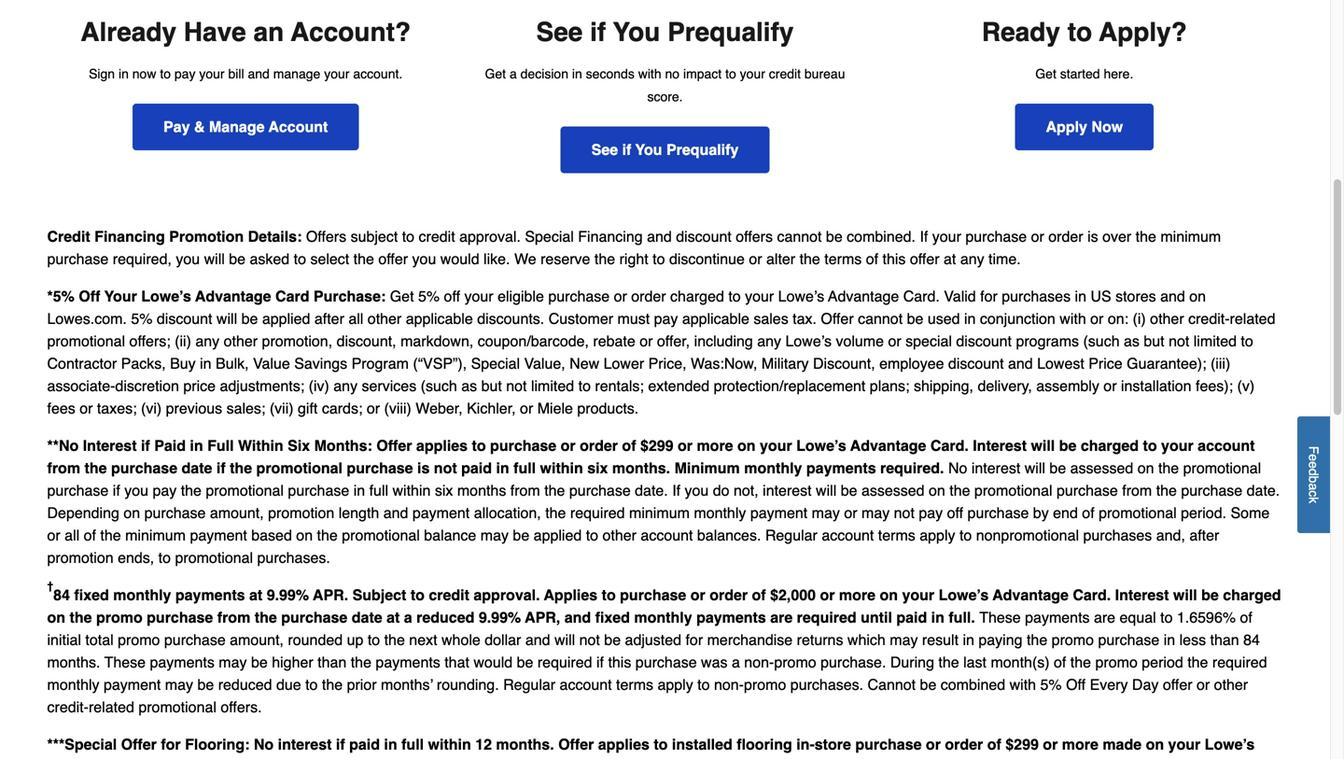 Task type: describe. For each thing, give the bounding box(es) containing it.
will inside 'offers subject to credit approval. special financing and discount offers cannot be combined. if your purchase or order is over the minimum purchase required, you will be asked to select the offer you would like. we reserve the right to discontinue or alter the terms of this offer at any time.'
[[204, 250, 225, 268]]

1 vertical spatial minimum
[[630, 505, 690, 522]]

†
[[47, 579, 53, 592]]

of right 1.6596%
[[1241, 609, 1253, 626]]

in down day
[[1148, 759, 1162, 759]]

full.
[[949, 609, 976, 626]]

sales;
[[227, 400, 266, 417]]

0 vertical spatial promotion
[[268, 505, 335, 522]]

discount inside 'offers subject to credit approval. special financing and discount offers cannot be combined. if your purchase or order is over the minimum purchase required, you will be asked to select the offer you would like. we reserve the right to discontinue or alter the terms of this offer at any time.'
[[676, 228, 732, 245]]

period.
[[1182, 505, 1227, 522]]

may up flooring:
[[165, 676, 193, 694]]

and inside 'offers subject to credit approval. special financing and discount offers cannot be combined. if your purchase or order is over the minimum purchase required, you will be asked to select the offer you would like. we reserve the right to discontinue or alter the terms of this offer at any time.'
[[647, 228, 672, 245]]

manage
[[273, 66, 321, 81]]

up
[[347, 632, 364, 649]]

assembly
[[1037, 377, 1100, 395]]

pay right now
[[175, 66, 196, 81]]

depending
[[47, 505, 119, 522]]

will inside offer applies to purchase or order of $299 or more on your lowe's advantage card. interest will be charged to your account from the purchase date if the promotional purchase is not paid in full within six months. minimum monthly payments required.
[[1032, 437, 1056, 455]]

card. inside ***special offer for flooring: no interest if paid in full within 12 months. offer applies to installed flooring in-store purchase or order of $299 or more made on your lowe's advantage card. offer valid 2/1/23 through 1/31/24. interest will be charged to your account from the purchase date if the promotional purchase is not paid in full within 1
[[128, 759, 166, 759]]

sign
[[89, 66, 115, 81]]

1 vertical spatial 5%
[[131, 310, 153, 328]]

in left now
[[119, 66, 129, 81]]

terms inside 'offers subject to credit approval. special financing and discount offers cannot be combined. if your purchase or order is over the minimum purchase required, you will be asked to select the offer you would like. we reserve the right to discontinue or alter the terms of this offer at any time.'
[[825, 250, 862, 268]]

0 horizontal spatial offer
[[379, 250, 408, 268]]

offer down flooring:
[[170, 759, 206, 759]]

must
[[618, 310, 650, 328]]

eligible
[[498, 288, 544, 305]]

months. inside ***special offer for flooring: no interest if paid in full within 12 months. offer applies to installed flooring in-store purchase or order of $299 or more made on your lowe's advantage card. offer valid 2/1/23 through 1/31/24. interest will be charged to your account from the purchase date if the promotional purchase is not paid in full within 1
[[496, 736, 554, 753]]

1 vertical spatial 9.99%
[[479, 609, 521, 626]]

of inside offer applies to purchase or order of $299 or more on your lowe's advantage card. interest will be charged to your account from the purchase date if the promotional purchase is not paid in full within six months. minimum monthly payments required.
[[622, 437, 637, 455]]

offer right ***special
[[121, 736, 157, 753]]

plans;
[[870, 377, 910, 395]]

rounded
[[288, 632, 343, 649]]

***special offer for flooring: no interest if paid in full within 12 months. offer applies to installed flooring in-store purchase or order of $299 or more made on your lowe's advantage card. offer valid 2/1/23 through 1/31/24. interest will be charged to your account from the purchase date if the promotional purchase is not paid in full within 1
[[47, 736, 1256, 759]]

weber,
[[416, 400, 463, 417]]

0 horizontal spatial at
[[249, 587, 263, 604]]

any inside 'offers subject to credit approval. special financing and discount offers cannot be combined. if your purchase or order is over the minimum purchase required, you will be asked to select the offer you would like. we reserve the right to discontinue or alter the terms of this offer at any time.'
[[961, 250, 985, 268]]

if down the get a decision in seconds with no impact to your credit bureau score.
[[623, 141, 632, 158]]

(i)
[[1133, 310, 1147, 328]]

1 horizontal spatial but
[[1145, 333, 1165, 350]]

lowest
[[1038, 355, 1085, 372]]

months
[[458, 482, 507, 499]]

program
[[352, 355, 409, 372]]

used
[[928, 310, 961, 328]]

select
[[311, 250, 350, 268]]

required down 1.6596%
[[1213, 654, 1268, 671]]

discount up (ii)
[[157, 310, 212, 328]]

or inside these payments are equal to 1.6596% of initial total promo purchase amount, rounded up to the next whole dollar and will not be adjusted for merchandise returns which may result in paying the promo purchase in less than 84 months. these payments may be higher than the payments that would be required if this purchase was a non-promo purchase. during the last month(s) of the promo period the required monthly payment may be reduced due to the prior months' rounding. regular account terms apply to non-promo purchases. cannot be combined with 5% off every day offer or other credit-related promotional offers.
[[1197, 676, 1211, 694]]

your inside the get a decision in seconds with no impact to your credit bureau score.
[[740, 66, 766, 81]]

1 vertical spatial assessed
[[862, 482, 925, 499]]

1 vertical spatial prequalify
[[667, 141, 739, 158]]

f e e d b a c k button
[[1298, 416, 1331, 533]]

paid inside offer applies to purchase or order of $299 or more on your lowe's advantage card. interest will be charged to your account from the purchase date if the promotional purchase is not paid in full within six months. minimum monthly payments required.
[[462, 460, 492, 477]]

promotional up by
[[975, 482, 1053, 499]]

offers
[[736, 228, 773, 245]]

interest inside 84 fixed monthly payments at 9.99% apr. subject to credit approval. applies to purchase or order of $2,000 or more on your lowe's advantage card. interest will be charged on the promo purchase from the purchase date at a reduced 9.99% apr, and fixed monthly payments are required until paid in full.
[[1116, 587, 1170, 604]]

0 horizontal spatial (such
[[421, 377, 457, 395]]

you left like.
[[412, 250, 437, 268]]

on up ends,
[[124, 505, 140, 522]]

asked
[[250, 250, 290, 268]]

other up discount,
[[368, 310, 402, 328]]

on right based at the left
[[296, 527, 313, 544]]

1 vertical spatial promotion
[[47, 549, 114, 567]]

coupon/barcode,
[[478, 333, 589, 350]]

charged inside ***special offer for flooring: no interest if paid in full within 12 months. offer applies to installed flooring in-store purchase or order of $299 or more made on your lowe's advantage card. offer valid 2/1/23 through 1/31/24. interest will be charged to your account from the purchase date if the promotional purchase is not paid in full within 1
[[521, 759, 579, 759]]

fees
[[47, 400, 75, 417]]

if inside these payments are equal to 1.6596% of initial total promo purchase amount, rounded up to the next whole dollar and will not be adjusted for merchandise returns which may result in paying the promo purchase in less than 84 months. these payments may be higher than the payments that would be required if this purchase was a non-promo purchase. during the last month(s) of the promo period the required monthly payment may be reduced due to the prior months' rounding. regular account terms apply to non-promo purchases. cannot be combined with 5% off every day offer or other credit-related promotional offers.
[[597, 654, 604, 671]]

valid
[[945, 288, 977, 305]]

other inside these payments are equal to 1.6596% of initial total promo purchase amount, rounded up to the next whole dollar and will not be adjusted for merchandise returns which may result in paying the promo purchase in less than 84 months. these payments may be higher than the payments that would be required if this purchase was a non-promo purchase. during the last month(s) of the promo period the required monthly payment may be reduced due to the prior months' rounding. regular account terms apply to non-promo purchases. cannot be combined with 5% off every day offer or other credit-related promotional offers.
[[1215, 676, 1249, 694]]

off inside 'get 5% off your eligible purchase or order charged to your lowe's advantage card. valid for purchases in us stores and on lowes.com. 5% discount will be applied after all other applicable discounts. customer must pay applicable sales tax. offer cannot be used in conjunction with or on: (i) other credit-related promotional offers; (ii) any other promotion, discount, markdown, coupon/barcode, rebate or offer, including any lowe's volume or special discount programs (such as but not limited to contractor packs, buy in bulk, value savings program ("vsp"), special value, new lower price, was:now, military discount, employee discount and lowest price guarantee); (iii) associate-discretion price adjustments; (iv) any services (such as but not limited to rentals; extended protection/replacement plans; shipping, delivery, assembly or installation fees); (v) fees or taxes; (vi) previous sales; (vii) gift cards; or (viii) weber, kichler, or miele products.'
[[444, 288, 461, 305]]

payment up balance at the left bottom
[[413, 505, 470, 522]]

taxes;
[[97, 400, 137, 417]]

promotional down length
[[342, 527, 420, 544]]

that
[[445, 654, 470, 671]]

terms inside no interest will be assessed on the promotional purchase if you pay the promotional purchase in full within six months from the purchase date. if you do not, interest will be assessed on the promotional purchase from the purchase date. depending on purchase amount, promotion length and payment allocation, the required minimum monthly payment may or may not pay off purchase by end of promotional period. some or all of the minimum payment based on the promotional balance may be applied to other account balances. regular account terms apply to nonpromotional purchases and, after promotion ends, to promotional purchases.
[[879, 527, 916, 544]]

regular inside no interest will be assessed on the promotional purchase if you pay the promotional purchase in full within six months from the purchase date. if you do not, interest will be assessed on the promotional purchase from the purchase date. depending on purchase amount, promotion length and payment allocation, the required minimum monthly payment may or may not pay off purchase by end of promotional period. some or all of the minimum payment based on the promotional balance may be applied to other account balances. regular account terms apply to nonpromotional purchases and, after promotion ends, to promotional purchases.
[[766, 527, 818, 544]]

on inside 'get 5% off your eligible purchase or order charged to your lowe's advantage card. valid for purchases in us stores and on lowes.com. 5% discount will be applied after all other applicable discounts. customer must pay applicable sales tax. offer cannot be used in conjunction with or on: (i) other credit-related promotional offers; (ii) any other promotion, discount, markdown, coupon/barcode, rebate or offer, including any lowe's volume or special discount programs (such as but not limited to contractor packs, buy in bulk, value savings program ("vsp"), special value, new lower price, was:now, military discount, employee discount and lowest price guarantee); (iii) associate-discretion price adjustments; (iv) any services (such as but not limited to rentals; extended protection/replacement plans; shipping, delivery, assembly or installation fees); (v) fees or taxes; (vi) previous sales; (vii) gift cards; or (viii) weber, kichler, or miele products.'
[[1190, 288, 1207, 305]]

all inside 'get 5% off your eligible purchase or order charged to your lowe's advantage card. valid for purchases in us stores and on lowes.com. 5% discount will be applied after all other applicable discounts. customer must pay applicable sales tax. offer cannot be used in conjunction with or on: (i) other credit-related promotional offers; (ii) any other promotion, discount, markdown, coupon/barcode, rebate or offer, including any lowe's volume or special discount programs (such as but not limited to contractor packs, buy in bulk, value savings program ("vsp"), special value, new lower price, was:now, military discount, employee discount and lowest price guarantee); (iii) associate-discretion price adjustments; (iv) any services (such as but not limited to rentals; extended protection/replacement plans; shipping, delivery, assembly or installation fees); (v) fees or taxes; (vi) previous sales; (vii) gift cards; or (viii) weber, kichler, or miele products.'
[[349, 310, 364, 328]]

now
[[1092, 118, 1124, 136]]

in left us
[[1076, 288, 1087, 305]]

1 applicable from the left
[[406, 310, 473, 328]]

of right 'end'
[[1083, 505, 1095, 522]]

0 vertical spatial prequalify
[[668, 17, 794, 47]]

you down credit financing promotion details:
[[176, 250, 200, 268]]

(viii)
[[384, 400, 412, 417]]

1 financing from the left
[[94, 228, 165, 245]]

and up delivery,
[[1009, 355, 1034, 372]]

on up until
[[880, 587, 899, 604]]

monthly down ends,
[[113, 587, 171, 604]]

on up initial
[[47, 609, 65, 626]]

1 vertical spatial see if you prequalify
[[592, 141, 739, 158]]

off inside these payments are equal to 1.6596% of initial total promo purchase amount, rounded up to the next whole dollar and will not be adjusted for merchandise returns which may result in paying the promo purchase in less than 84 months. these payments may be higher than the payments that would be required if this purchase was a non-promo purchase. during the last month(s) of the promo period the required monthly payment may be reduced due to the prior months' rounding. regular account terms apply to non-promo purchases. cannot be combined with 5% off every day offer or other credit-related promotional offers.
[[1067, 676, 1086, 694]]

your
[[104, 288, 137, 305]]

1 horizontal spatial (such
[[1084, 333, 1120, 350]]

applies inside ***special offer for flooring: no interest if paid in full within 12 months. offer applies to installed flooring in-store purchase or order of $299 or more made on your lowe's advantage card. offer valid 2/1/23 through 1/31/24. interest will be charged to your account from the purchase date if the promotional purchase is not paid in full within 1
[[598, 736, 650, 753]]

credit
[[47, 228, 90, 245]]

already
[[81, 17, 177, 47]]

and,
[[1157, 527, 1186, 544]]

may up $2,000
[[812, 505, 840, 522]]

applies inside offer applies to purchase or order of $299 or more on your lowe's advantage card. interest will be charged to your account from the purchase date if the promotional purchase is not paid in full within six months. minimum monthly payments required.
[[416, 437, 468, 455]]

months'
[[381, 676, 433, 694]]

dollar
[[485, 632, 522, 649]]

bureau
[[805, 66, 846, 81]]

services
[[362, 377, 417, 395]]

day
[[1133, 676, 1159, 694]]

of right month(s)
[[1055, 654, 1067, 671]]

account.
[[353, 66, 403, 81]]

discount up delivery,
[[949, 355, 1005, 372]]

and right bill
[[248, 66, 270, 81]]

on down required.
[[929, 482, 946, 499]]

financing inside 'offers subject to credit approval. special financing and discount offers cannot be combined. if your purchase or order is over the minimum purchase required, you will be asked to select the offer you would like. we reserve the right to discontinue or alter the terms of this offer at any time.'
[[578, 228, 643, 245]]

in left less
[[1164, 632, 1176, 649]]

(vi)
[[141, 400, 162, 417]]

if inside no interest will be assessed on the promotional purchase if you pay the promotional purchase in full within six months from the purchase date. if you do not, interest will be assessed on the promotional purchase from the purchase date. depending on purchase amount, promotion length and payment allocation, the required minimum monthly payment may or may not pay off purchase by end of promotional period. some or all of the minimum payment based on the promotional balance may be applied to other account balances. regular account terms apply to nonpromotional purchases and, after promotion ends, to promotional purchases.
[[113, 482, 120, 499]]

payment left based at the left
[[190, 527, 247, 544]]

guarantee);
[[1127, 355, 1207, 372]]

1 horizontal spatial these
[[980, 609, 1022, 626]]

this inside 'offers subject to credit approval. special financing and discount offers cannot be combined. if your purchase or order is over the minimum purchase required, you will be asked to select the offer you would like. we reserve the right to discontinue or alter the terms of this offer at any time.'
[[883, 250, 906, 268]]

no inside no interest will be assessed on the promotional purchase if you pay the promotional purchase in full within six months from the purchase date. if you do not, interest will be assessed on the promotional purchase from the purchase date. depending on purchase amount, promotion length and payment allocation, the required minimum monthly payment may or may not pay off purchase by end of promotional period. some or all of the minimum payment based on the promotional balance may be applied to other account balances. regular account terms apply to nonpromotional purchases and, after promotion ends, to promotional purchases.
[[949, 460, 968, 477]]

0 vertical spatial see
[[537, 17, 583, 47]]

account inside these payments are equal to 1.6596% of initial total promo purchase amount, rounded up to the next whole dollar and will not be adjusted for merchandise returns which may result in paying the promo purchase in less than 84 months. these payments may be higher than the payments that would be required if this purchase was a non-promo purchase. during the last month(s) of the promo period the required monthly payment may be reduced due to the prior months' rounding. regular account terms apply to non-promo purchases. cannot be combined with 5% off every day offer or other credit-related promotional offers.
[[560, 676, 612, 694]]

get for ready
[[1036, 66, 1057, 81]]

advantage inside offer applies to purchase or order of $299 or more on your lowe's advantage card. interest will be charged to your account from the purchase date if the promotional purchase is not paid in full within six months. minimum monthly payments required.
[[851, 437, 927, 455]]

offer inside 'get 5% off your eligible purchase or order charged to your lowe's advantage card. valid for purchases in us stores and on lowes.com. 5% discount will be applied after all other applicable discounts. customer must pay applicable sales tax. offer cannot be used in conjunction with or on: (i) other credit-related promotional offers; (ii) any other promotion, discount, markdown, coupon/barcode, rebate or offer, including any lowe's volume or special discount programs (such as but not limited to contractor packs, buy in bulk, value savings program ("vsp"), special value, new lower price, was:now, military discount, employee discount and lowest price guarantee); (iii) associate-discretion price adjustments; (iv) any services (such as but not limited to rentals; extended protection/replacement plans; shipping, delivery, assembly or installation fees); (v) fees or taxes; (vi) previous sales; (vii) gift cards; or (viii) weber, kichler, or miele products.'
[[821, 310, 854, 328]]

1 vertical spatial than
[[318, 654, 347, 671]]

end
[[1054, 505, 1079, 522]]

will inside 'get 5% off your eligible purchase or order charged to your lowe's advantage card. valid for purchases in us stores and on lowes.com. 5% discount will be applied after all other applicable discounts. customer must pay applicable sales tax. offer cannot be used in conjunction with or on: (i) other credit-related promotional offers; (ii) any other promotion, discount, markdown, coupon/barcode, rebate or offer, including any lowe's volume or special discount programs (such as but not limited to contractor packs, buy in bulk, value savings program ("vsp"), special value, new lower price, was:now, military discount, employee discount and lowest price guarantee); (iii) associate-discretion price adjustments; (iv) any services (such as but not limited to rentals; extended protection/replacement plans; shipping, delivery, assembly or installation fees); (v) fees or taxes; (vi) previous sales; (vii) gift cards; or (viii) weber, kichler, or miele products.'
[[217, 310, 237, 328]]

credit- inside these payments are equal to 1.6596% of initial total promo purchase amount, rounded up to the next whole dollar and will not be adjusted for merchandise returns which may result in paying the promo purchase in less than 84 months. these payments may be higher than the payments that would be required if this purchase was a non-promo purchase. during the last month(s) of the promo period the required monthly payment may be reduced due to the prior months' rounding. regular account terms apply to non-promo purchases. cannot be combined with 5% off every day offer or other credit-related promotional offers.
[[47, 699, 89, 716]]

not,
[[734, 482, 759, 499]]

initial
[[47, 632, 81, 649]]

in down valid
[[965, 310, 976, 328]]

will up by
[[1025, 460, 1046, 477]]

do
[[713, 482, 730, 499]]

an
[[254, 17, 284, 47]]

apply?
[[1100, 17, 1188, 47]]

monthly up "adjusted"
[[635, 609, 693, 626]]

savings
[[294, 355, 348, 372]]

1 horizontal spatial interest
[[763, 482, 812, 499]]

0 vertical spatial assessed
[[1071, 460, 1134, 477]]

new
[[570, 355, 600, 372]]

$299 inside ***special offer for flooring: no interest if paid in full within 12 months. offer applies to installed flooring in-store purchase or order of $299 or more made on your lowe's advantage card. offer valid 2/1/23 through 1/31/24. interest will be charged to your account from the purchase date if the promotional purchase is not paid in full within 1
[[1006, 736, 1039, 753]]

&
[[194, 118, 205, 136]]

may up during
[[890, 632, 919, 649]]

required down apr,
[[538, 654, 593, 671]]

promotional down based at the left
[[175, 549, 253, 567]]

account left balances.
[[641, 527, 693, 544]]

months. inside these payments are equal to 1.6596% of initial total promo purchase amount, rounded up to the next whole dollar and will not be adjusted for merchandise returns which may result in paying the promo purchase in less than 84 months. these payments may be higher than the payments that would be required if this purchase was a non-promo purchase. during the last month(s) of the promo period the required monthly payment may be reduced due to the prior months' rounding. regular account terms apply to non-promo purchases. cannot be combined with 5% off every day offer or other credit-related promotional offers.
[[47, 654, 100, 671]]

you up ends,
[[124, 482, 149, 499]]

more inside ***special offer for flooring: no interest if paid in full within 12 months. offer applies to installed flooring in-store purchase or order of $299 or more made on your lowe's advantage card. offer valid 2/1/23 through 1/31/24. interest will be charged to your account from the purchase date if the promotional purchase is not paid in full within 1
[[1063, 736, 1099, 753]]

other up bulk,
[[224, 333, 258, 350]]

including
[[695, 333, 754, 350]]

0 vertical spatial limited
[[1194, 333, 1238, 350]]

order inside ***special offer for flooring: no interest if paid in full within 12 months. offer applies to installed flooring in-store purchase or order of $299 or more made on your lowe's advantage card. offer valid 2/1/23 through 1/31/24. interest will be charged to your account from the purchase date if the promotional purchase is not paid in full within 1
[[946, 736, 984, 753]]

f e e d b a c k
[[1307, 446, 1322, 504]]

which
[[848, 632, 886, 649]]

in up 1/31/24.
[[384, 736, 398, 753]]

0 horizontal spatial 9.99%
[[267, 587, 309, 604]]

any up cards; at the bottom
[[334, 377, 358, 395]]

get for see
[[485, 66, 506, 81]]

84 fixed monthly payments at 9.99% apr. subject to credit approval. applies to purchase or order of $2,000 or more on your lowe's advantage card. interest will be charged on the promo purchase from the purchase date at a reduced 9.99% apr, and fixed monthly payments are required until paid in full.
[[47, 587, 1282, 626]]

card. inside 84 fixed monthly payments at 9.99% apr. subject to credit approval. applies to purchase or order of $2,000 or more on your lowe's advantage card. interest will be charged on the promo purchase from the purchase date at a reduced 9.99% apr, and fixed monthly payments are required until paid in full.
[[1074, 587, 1112, 604]]

full inside offer applies to purchase or order of $299 or more on your lowe's advantage card. interest will be charged to your account from the purchase date if the promotional purchase is not paid in full within six months. minimum monthly payments required.
[[514, 460, 536, 477]]

of down depending on the left
[[84, 527, 96, 544]]

right
[[620, 250, 649, 268]]

during
[[891, 654, 935, 671]]

account
[[269, 118, 328, 136]]

account inside ***special offer for flooring: no interest if paid in full within 12 months. offer applies to installed flooring in-store purchase or order of $299 or more made on your lowe's advantage card. offer valid 2/1/23 through 1/31/24. interest will be charged to your account from the purchase date if the promotional purchase is not paid in full within 1
[[638, 759, 695, 759]]

of inside 'offers subject to credit approval. special financing and discount offers cannot be combined. if your purchase or order is over the minimum purchase required, you will be asked to select the offer you would like. we reserve the right to discontinue or alter the terms of this offer at any time.'
[[866, 250, 879, 268]]

offers subject to credit approval. special financing and discount offers cannot be combined. if your purchase or order is over the minimum purchase required, you will be asked to select the offer you would like. we reserve the right to discontinue or alter the terms of this offer at any time.
[[47, 228, 1222, 268]]

1 vertical spatial as
[[462, 377, 477, 395]]

may up offers.
[[219, 654, 247, 671]]

with inside 'get 5% off your eligible purchase or order charged to your lowe's advantage card. valid for purchases in us stores and on lowes.com. 5% discount will be applied after all other applicable discounts. customer must pay applicable sales tax. offer cannot be used in conjunction with or on: (i) other credit-related promotional offers; (ii) any other promotion, discount, markdown, coupon/barcode, rebate or offer, including any lowe's volume or special discount programs (such as but not limited to contractor packs, buy in bulk, value savings program ("vsp"), special value, new lower price, was:now, military discount, employee discount and lowest price guarantee); (iii) associate-discretion price adjustments; (iv) any services (such as but not limited to rentals; extended protection/replacement plans; shipping, delivery, assembly or installation fees); (v) fees or taxes; (vi) previous sales; (vii) gift cards; or (viii) weber, kichler, or miele products.'
[[1060, 310, 1087, 328]]

order inside offer applies to purchase or order of $299 or more on your lowe's advantage card. interest will be charged to your account from the purchase date if the promotional purchase is not paid in full within six months. minimum monthly payments required.
[[580, 437, 618, 455]]

(ii)
[[175, 333, 191, 350]]

installation
[[1122, 377, 1192, 395]]

amount, inside these payments are equal to 1.6596% of initial total promo purchase amount, rounded up to the next whole dollar and will not be adjusted for merchandise returns which may result in paying the promo purchase in less than 84 months. these payments may be higher than the payments that would be required if this purchase was a non-promo purchase. during the last month(s) of the promo period the required monthly payment may be reduced due to the prior months' rounding. regular account terms apply to non-promo purchases. cannot be combined with 5% off every day offer or other credit-related promotional offers.
[[230, 632, 284, 649]]

any down sales
[[758, 333, 782, 350]]

0 vertical spatial off
[[79, 288, 100, 305]]

any right (ii)
[[196, 333, 220, 350]]

related inside 'get 5% off your eligible purchase or order charged to your lowe's advantage card. valid for purchases in us stores and on lowes.com. 5% discount will be applied after all other applicable discounts. customer must pay applicable sales tax. offer cannot be used in conjunction with or on: (i) other credit-related promotional offers; (ii) any other promotion, discount, markdown, coupon/barcode, rebate or offer, including any lowe's volume or special discount programs (such as but not limited to contractor packs, buy in bulk, value savings program ("vsp"), special value, new lower price, was:now, military discount, employee discount and lowest price guarantee); (iii) associate-discretion price adjustments; (iv) any services (such as but not limited to rentals; extended protection/replacement plans; shipping, delivery, assembly or installation fees); (v) fees or taxes; (vi) previous sales; (vii) gift cards; or (viii) weber, kichler, or miele products.'
[[1231, 310, 1276, 328]]

promotional up and,
[[1099, 505, 1177, 522]]

in inside offer applies to purchase or order of $299 or more on your lowe's advantage card. interest will be charged to your account from the purchase date if the promotional purchase is not paid in full within six months. minimum monthly payments required.
[[496, 460, 510, 477]]

from inside 84 fixed monthly payments at 9.99% apr. subject to credit approval. applies to purchase or order of $2,000 or more on your lowe's advantage card. interest will be charged on the promo purchase from the purchase date at a reduced 9.99% apr, and fixed monthly payments are required until paid in full.
[[217, 609, 251, 626]]

products.
[[578, 400, 639, 417]]

after inside 'get 5% off your eligible purchase or order charged to your lowe's advantage card. valid for purchases in us stores and on lowes.com. 5% discount will be applied after all other applicable discounts. customer must pay applicable sales tax. offer cannot be used in conjunction with or on: (i) other credit-related promotional offers; (ii) any other promotion, discount, markdown, coupon/barcode, rebate or offer, including any lowe's volume or special discount programs (such as but not limited to contractor packs, buy in bulk, value savings program ("vsp"), special value, new lower price, was:now, military discount, employee discount and lowest price guarantee); (iii) associate-discretion price adjustments; (iv) any services (such as but not limited to rentals; extended protection/replacement plans; shipping, delivery, assembly or installation fees); (v) fees or taxes; (vi) previous sales; (vii) gift cards; or (viii) weber, kichler, or miele products.'
[[315, 310, 345, 328]]

paid inside 84 fixed monthly payments at 9.99% apr. subject to credit approval. applies to purchase or order of $2,000 or more on your lowe's advantage card. interest will be charged on the promo purchase from the purchase date at a reduced 9.99% apr, and fixed monthly payments are required until paid in full.
[[897, 609, 928, 626]]

0 horizontal spatial these
[[104, 654, 146, 671]]

prior
[[347, 676, 377, 694]]

combined.
[[847, 228, 916, 245]]

period
[[1143, 654, 1184, 671]]

b
[[1307, 476, 1322, 483]]

$299 inside offer applies to purchase or order of $299 or more on your lowe's advantage card. interest will be charged to your account from the purchase date if the promotional purchase is not paid in full within six months. minimum monthly payments required.
[[641, 437, 674, 455]]

until
[[861, 609, 893, 626]]

applies
[[544, 587, 598, 604]]

1 horizontal spatial fixed
[[596, 609, 630, 626]]

installed
[[672, 736, 733, 753]]

pay & manage account link
[[133, 104, 359, 151]]

0 vertical spatial see if you prequalify
[[537, 17, 794, 47]]

within inside offer applies to purchase or order of $299 or more on your lowe's advantage card. interest will be charged to your account from the purchase date if the promotional purchase is not paid in full within six months. minimum monthly payments required.
[[540, 460, 584, 477]]

promotion
[[169, 228, 244, 245]]

in up last
[[963, 632, 975, 649]]

offer applies to purchase or order of $299 or more on your lowe's advantage card. interest will be charged to your account from the purchase date if the promotional purchase is not paid in full within six months. minimum monthly payments required.
[[47, 437, 1256, 477]]

offer right 12 at left bottom
[[559, 736, 594, 753]]

pay inside 'get 5% off your eligible purchase or order charged to your lowe's advantage card. valid for purchases in us stores and on lowes.com. 5% discount will be applied after all other applicable discounts. customer must pay applicable sales tax. offer cannot be used in conjunction with or on: (i) other credit-related promotional offers; (ii) any other promotion, discount, markdown, coupon/barcode, rebate or offer, including any lowe's volume or special discount programs (such as but not limited to contractor packs, buy in bulk, value savings program ("vsp"), special value, new lower price, was:now, military discount, employee discount and lowest price guarantee); (iii) associate-discretion price adjustments; (iv) any services (such as but not limited to rentals; extended protection/replacement plans; shipping, delivery, assembly or installation fees); (v) fees or taxes; (vi) previous sales; (vii) gift cards; or (viii) weber, kichler, or miele products.'
[[654, 310, 678, 328]]

combined
[[941, 676, 1006, 694]]

in left full
[[190, 437, 203, 455]]

reduced inside 84 fixed monthly payments at 9.99% apr. subject to credit approval. applies to purchase or order of $2,000 or more on your lowe's advantage card. interest will be charged on the promo purchase from the purchase date at a reduced 9.99% apr, and fixed monthly payments are required until paid in full.
[[417, 609, 475, 626]]

0 vertical spatial than
[[1211, 632, 1240, 649]]

shipping,
[[914, 377, 974, 395]]

regular inside these payments are equal to 1.6596% of initial total promo purchase amount, rounded up to the next whole dollar and will not be adjusted for merchandise returns which may result in paying the promo purchase in less than 84 months. these payments may be higher than the payments that would be required if this purchase was a non-promo purchase. during the last month(s) of the promo period the required monthly payment may be reduced due to the prior months' rounding. regular account terms apply to non-promo purchases. cannot be combined with 5% off every day offer or other credit-related promotional offers.
[[504, 676, 556, 694]]

packs,
[[121, 355, 166, 372]]

associate-
[[47, 377, 115, 395]]

a inside the get a decision in seconds with no impact to your credit bureau score.
[[510, 66, 517, 81]]

order inside 'offers subject to credit approval. special financing and discount offers cannot be combined. if your purchase or order is over the minimum purchase required, you will be asked to select the offer you would like. we reserve the right to discontinue or alter the terms of this offer at any time.'
[[1049, 228, 1084, 245]]

promotional inside 'get 5% off your eligible purchase or order charged to your lowe's advantage card. valid for purchases in us stores and on lowes.com. 5% discount will be applied after all other applicable discounts. customer must pay applicable sales tax. offer cannot be used in conjunction with or on: (i) other credit-related promotional offers; (ii) any other promotion, discount, markdown, coupon/barcode, rebate or offer, including any lowe's volume or special discount programs (such as but not limited to contractor packs, buy in bulk, value savings program ("vsp"), special value, new lower price, was:now, military discount, employee discount and lowest price guarantee); (iii) associate-discretion price adjustments; (iv) any services (such as but not limited to rentals; extended protection/replacement plans; shipping, delivery, assembly or installation fees); (v) fees or taxes; (vi) previous sales; (vii) gift cards; or (viii) weber, kichler, or miele products.'
[[47, 333, 125, 350]]

interest down "taxes;"
[[83, 437, 137, 455]]

advantage down asked
[[195, 288, 271, 305]]

order inside 84 fixed monthly payments at 9.99% apr. subject to credit approval. applies to purchase or order of $2,000 or more on your lowe's advantage card. interest will be charged on the promo purchase from the purchase date at a reduced 9.99% apr, and fixed monthly payments are required until paid in full.
[[710, 587, 748, 604]]

1 vertical spatial limited
[[531, 377, 575, 395]]

all inside no interest will be assessed on the promotional purchase if you pay the promotional purchase in full within six months from the purchase date. if you do not, interest will be assessed on the promotional purchase from the purchase date. depending on purchase amount, promotion length and payment allocation, the required minimum monthly payment may or may not pay off purchase by end of promotional period. some or all of the minimum payment based on the promotional balance may be applied to other account balances. regular account terms apply to nonpromotional purchases and, after promotion ends, to promotional purchases.
[[65, 527, 80, 544]]

buy
[[170, 355, 196, 372]]

(vii)
[[270, 400, 294, 417]]

flooring:
[[185, 736, 250, 753]]

other right (i)
[[1151, 310, 1185, 328]]

0 vertical spatial 5%
[[418, 288, 440, 305]]

based
[[251, 527, 292, 544]]

months. inside offer applies to purchase or order of $299 or more on your lowe's advantage card. interest will be charged to your account from the purchase date if the promotional purchase is not paid in full within six months. minimum monthly payments required.
[[613, 460, 671, 477]]

will right the not, on the right bottom of the page
[[816, 482, 837, 499]]

on down installation
[[1138, 460, 1155, 477]]

contractor
[[47, 355, 117, 372]]

if down cannot
[[868, 759, 878, 759]]

promotional up period.
[[1184, 460, 1262, 477]]

with inside the get a decision in seconds with no impact to your credit bureau score.
[[639, 66, 662, 81]]

1 vertical spatial you
[[636, 141, 663, 158]]

may down required.
[[862, 505, 890, 522]]

payment down the not, on the right bottom of the page
[[751, 505, 808, 522]]

0 vertical spatial interest
[[972, 460, 1021, 477]]

reserve
[[541, 250, 591, 268]]

within
[[238, 437, 284, 455]]

conjunction
[[981, 310, 1056, 328]]

from inside ***special offer for flooring: no interest if paid in full within 12 months. offer applies to installed flooring in-store purchase or order of $299 or more made on your lowe's advantage card. offer valid 2/1/23 through 1/31/24. interest will be charged to your account from the purchase date if the promotional purchase is not paid in full within 1
[[699, 759, 732, 759]]

adjusted
[[625, 632, 682, 649]]

tax.
[[793, 310, 817, 328]]

if inside no interest will be assessed on the promotional purchase if you pay the promotional purchase in full within six months from the purchase date. if you do not, interest will be assessed on the promotional purchase from the purchase date. depending on purchase amount, promotion length and payment allocation, the required minimum monthly payment may or may not pay off purchase by end of promotional period. some or all of the minimum payment based on the promotional balance may be applied to other account balances. regular account terms apply to nonpromotional purchases and, after promotion ends, to promotional purchases.
[[673, 482, 681, 499]]

purchases inside 'get 5% off your eligible purchase or order charged to your lowe's advantage card. valid for purchases in us stores and on lowes.com. 5% discount will be applied after all other applicable discounts. customer must pay applicable sales tax. offer cannot be used in conjunction with or on: (i) other credit-related promotional offers; (ii) any other promotion, discount, markdown, coupon/barcode, rebate or offer, including any lowe's volume or special discount programs (such as but not limited to contractor packs, buy in bulk, value savings program ("vsp"), special value, new lower price, was:now, military discount, employee discount and lowest price guarantee); (iii) associate-discretion price adjustments; (iv) any services (such as but not limited to rentals; extended protection/replacement plans; shipping, delivery, assembly or installation fees); (v) fees or taxes; (vi) previous sales; (vii) gift cards; or (viii) weber, kichler, or miele products.'
[[1002, 288, 1071, 305]]

paid up 1/31/24.
[[349, 736, 380, 753]]

1 horizontal spatial at
[[387, 609, 400, 626]]

in inside the get a decision in seconds with no impact to your credit bureau score.
[[572, 66, 583, 81]]

be inside offer applies to purchase or order of $299 or more on your lowe's advantage card. interest will be charged to your account from the purchase date if the promotional purchase is not paid in full within six months. minimum monthly payments required.
[[1060, 437, 1077, 455]]

offer inside these payments are equal to 1.6596% of initial total promo purchase amount, rounded up to the next whole dollar and will not be adjusted for merchandise returns which may result in paying the promo purchase in less than 84 months. these payments may be higher than the payments that would be required if this purchase was a non-promo purchase. during the last month(s) of the promo period the required monthly payment may be reduced due to the prior months' rounding. regular account terms apply to non-promo purchases. cannot be combined with 5% off every day offer or other credit-related promotional offers.
[[1164, 676, 1193, 694]]

would inside 'offers subject to credit approval. special financing and discount offers cannot be combined. if your purchase or order is over the minimum purchase required, you will be asked to select the offer you would like. we reserve the right to discontinue or alter the terms of this offer at any time.'
[[441, 250, 480, 268]]



Task type: locate. For each thing, give the bounding box(es) containing it.
required inside 84 fixed monthly payments at 9.99% apr. subject to credit approval. applies to purchase or order of $2,000 or more on your lowe's advantage card. interest will be charged on the promo purchase from the purchase date at a reduced 9.99% apr, and fixed monthly payments are required until paid in full.
[[797, 609, 857, 626]]

after inside no interest will be assessed on the promotional purchase if you pay the promotional purchase in full within six months from the purchase date. if you do not, interest will be assessed on the promotional purchase from the purchase date. depending on purchase amount, promotion length and payment allocation, the required minimum monthly payment may or may not pay off purchase by end of promotional period. some or all of the minimum payment based on the promotional balance may be applied to other account balances. regular account terms apply to nonpromotional purchases and, after promotion ends, to promotional purchases.
[[1190, 527, 1220, 544]]

0 horizontal spatial non-
[[714, 676, 744, 694]]

credit- inside 'get 5% off your eligible purchase or order charged to your lowe's advantage card. valid for purchases in us stores and on lowes.com. 5% discount will be applied after all other applicable discounts. customer must pay applicable sales tax. offer cannot be used in conjunction with or on: (i) other credit-related promotional offers; (ii) any other promotion, discount, markdown, coupon/barcode, rebate or offer, including any lowe's volume or special discount programs (such as but not limited to contractor packs, buy in bulk, value savings program ("vsp"), special value, new lower price, was:now, military discount, employee discount and lowest price guarantee); (iii) associate-discretion price adjustments; (iv) any services (such as but not limited to rentals; extended protection/replacement plans; shipping, delivery, assembly or installation fees); (v) fees or taxes; (vi) previous sales; (vii) gift cards; or (viii) weber, kichler, or miele products.'
[[1189, 310, 1231, 328]]

not inside ***special offer for flooring: no interest if paid in full within 12 months. offer applies to installed flooring in-store purchase or order of $299 or more made on your lowe's advantage card. offer valid 2/1/23 through 1/31/24. interest will be charged to your account from the purchase date if the promotional purchase is not paid in full within 1
[[1086, 759, 1109, 759]]

six
[[288, 437, 310, 455]]

1 horizontal spatial see
[[592, 141, 618, 158]]

1 horizontal spatial with
[[1010, 676, 1037, 694]]

more up until
[[840, 587, 876, 604]]

2 e from the top
[[1307, 461, 1322, 469]]

0 horizontal spatial interest
[[278, 736, 332, 753]]

other inside no interest will be assessed on the promotional purchase if you pay the promotional purchase in full within six months from the purchase date. if you do not, interest will be assessed on the promotional purchase from the purchase date. depending on purchase amount, promotion length and payment allocation, the required minimum monthly payment may or may not pay off purchase by end of promotional period. some or all of the minimum payment based on the promotional balance may be applied to other account balances. regular account terms apply to nonpromotional purchases and, after promotion ends, to promotional purchases.
[[603, 527, 637, 544]]

0 horizontal spatial minimum
[[125, 527, 186, 544]]

0 horizontal spatial off
[[444, 288, 461, 305]]

2 horizontal spatial 5%
[[1041, 676, 1063, 694]]

purchases. inside these payments are equal to 1.6596% of initial total promo purchase amount, rounded up to the next whole dollar and will not be adjusted for merchandise returns which may result in paying the promo purchase in less than 84 months. these payments may be higher than the payments that would be required if this purchase was a non-promo purchase. during the last month(s) of the promo period the required monthly payment may be reduced due to the prior months' rounding. regular account terms apply to non-promo purchases. cannot be combined with 5% off every day offer or other credit-related promotional offers.
[[791, 676, 864, 694]]

with inside these payments are equal to 1.6596% of initial total promo purchase amount, rounded up to the next whole dollar and will not be adjusted for merchandise returns which may result in paying the promo purchase in less than 84 months. these payments may be higher than the payments that would be required if this purchase was a non-promo purchase. during the last month(s) of the promo period the required monthly payment may be reduced due to the prior months' rounding. regular account terms apply to non-promo purchases. cannot be combined with 5% off every day offer or other credit-related promotional offers.
[[1010, 676, 1037, 694]]

2 vertical spatial is
[[1069, 759, 1082, 759]]

get inside the get a decision in seconds with no impact to your credit bureau score.
[[485, 66, 506, 81]]

interest right the not, on the right bottom of the page
[[763, 482, 812, 499]]

your inside 'offers subject to credit approval. special financing and discount offers cannot be combined. if your purchase or order is over the minimum purchase required, you will be asked to select the offer you would like. we reserve the right to discontinue or alter the terms of this offer at any time.'
[[933, 228, 962, 245]]

0 vertical spatial these
[[980, 609, 1022, 626]]

payments inside offer applies to purchase or order of $299 or more on your lowe's advantage card. interest will be charged to your account from the purchase date if the promotional purchase is not paid in full within six months. minimum monthly payments required.
[[807, 460, 877, 477]]

will down *5% off your lowe's advantage card purchase: in the top left of the page
[[217, 310, 237, 328]]

1 vertical spatial cannot
[[858, 310, 903, 328]]

non-
[[745, 654, 775, 671], [714, 676, 744, 694]]

1 horizontal spatial offer
[[911, 250, 940, 268]]

regular up $2,000
[[766, 527, 818, 544]]

would down dollar
[[474, 654, 513, 671]]

regular
[[766, 527, 818, 544], [504, 676, 556, 694]]

1 horizontal spatial apply
[[920, 527, 956, 544]]

interest up equal
[[1116, 587, 1170, 604]]

purchases left and,
[[1084, 527, 1153, 544]]

but up guarantee); at the right top of the page
[[1145, 333, 1165, 350]]

discount up 'discontinue'
[[676, 228, 732, 245]]

paid right until
[[897, 609, 928, 626]]

offer down subject
[[379, 250, 408, 268]]

apr,
[[525, 609, 561, 626]]

a inside these payments are equal to 1.6596% of initial total promo purchase amount, rounded up to the next whole dollar and will not be adjusted for merchandise returns which may result in paying the promo purchase in less than 84 months. these payments may be higher than the payments that would be required if this purchase was a non-promo purchase. during the last month(s) of the promo period the required monthly payment may be reduced due to the prior months' rounding. regular account terms apply to non-promo purchases. cannot be combined with 5% off every day offer or other credit-related promotional offers.
[[732, 654, 741, 671]]

0 vertical spatial apply
[[920, 527, 956, 544]]

0 vertical spatial fixed
[[74, 587, 109, 604]]

$299
[[641, 437, 674, 455], [1006, 736, 1039, 753]]

cannot inside 'get 5% off your eligible purchase or order charged to your lowe's advantage card. valid for purchases in us stores and on lowes.com. 5% discount will be applied after all other applicable discounts. customer must pay applicable sales tax. offer cannot be used in conjunction with or on: (i) other credit-related promotional offers; (ii) any other promotion, discount, markdown, coupon/barcode, rebate or offer, including any lowe's volume or special discount programs (such as but not limited to contractor packs, buy in bulk, value savings program ("vsp"), special value, new lower price, was:now, military discount, employee discount and lowest price guarantee); (iii) associate-discretion price adjustments; (iv) any services (such as but not limited to rentals; extended protection/replacement plans; shipping, delivery, assembly or installation fees); (v) fees or taxes; (vi) previous sales; (vii) gift cards; or (viii) weber, kichler, or miele products.'
[[858, 310, 903, 328]]

special down coupon/barcode,
[[471, 355, 520, 372]]

1 vertical spatial terms
[[879, 527, 916, 544]]

if down full
[[217, 460, 226, 477]]

1 horizontal spatial no
[[949, 460, 968, 477]]

these payments are equal to 1.6596% of initial total promo purchase amount, rounded up to the next whole dollar and will not be adjusted for merchandise returns which may result in paying the promo purchase in less than 84 months. these payments may be higher than the payments that would be required if this purchase was a non-promo purchase. during the last month(s) of the promo period the required monthly payment may be reduced due to the prior months' rounding. regular account terms apply to non-promo purchases. cannot be combined with 5% off every day offer or other credit-related promotional offers.
[[47, 609, 1268, 716]]

and right stores
[[1161, 288, 1186, 305]]

2 horizontal spatial minimum
[[1161, 228, 1222, 245]]

get started here.
[[1036, 66, 1134, 81]]

promotion
[[268, 505, 335, 522], [47, 549, 114, 567]]

if up through
[[336, 736, 345, 753]]

applies left installed
[[598, 736, 650, 753]]

required inside no interest will be assessed on the promotional purchase if you pay the promotional purchase in full within six months from the purchase date. if you do not, interest will be assessed on the promotional purchase from the purchase date. depending on purchase amount, promotion length and payment allocation, the required minimum monthly payment may or may not pay off purchase by end of promotional period. some or all of the minimum payment based on the promotional balance may be applied to other account balances. regular account terms apply to nonpromotional purchases and, after promotion ends, to promotional purchases.
[[571, 505, 625, 522]]

be inside ***special offer for flooring: no interest if paid in full within 12 months. offer applies to installed flooring in-store purchase or order of $299 or more made on your lowe's advantage card. offer valid 2/1/23 through 1/31/24. interest will be charged to your account from the purchase date if the promotional purchase is not paid in full within 1
[[499, 759, 516, 759]]

sign in now to pay your bill and manage your account.
[[89, 66, 403, 81]]

months. right 12 at left bottom
[[496, 736, 554, 753]]

minimum
[[675, 460, 740, 477]]

will up 1.6596%
[[1174, 587, 1198, 604]]

1 horizontal spatial for
[[686, 632, 703, 649]]

0 vertical spatial months.
[[613, 460, 671, 477]]

paid
[[462, 460, 492, 477], [897, 609, 928, 626], [349, 736, 380, 753], [1113, 759, 1144, 759]]

1 vertical spatial fixed
[[596, 609, 630, 626]]

required down offer applies to purchase or order of $299 or more on your lowe's advantage card. interest will be charged to your account from the purchase date if the promotional purchase is not paid in full within six months. minimum monthly payments required.
[[571, 505, 625, 522]]

lowe's
[[141, 288, 191, 305], [779, 288, 825, 305], [786, 333, 832, 350], [797, 437, 847, 455], [939, 587, 989, 604], [1206, 736, 1256, 753]]

applies
[[416, 437, 468, 455], [598, 736, 650, 753]]

1 horizontal spatial purchases.
[[791, 676, 864, 694]]

if left the paid
[[141, 437, 150, 455]]

this inside these payments are equal to 1.6596% of initial total promo purchase amount, rounded up to the next whole dollar and will not be adjusted for merchandise returns which may result in paying the promo purchase in less than 84 months. these payments may be higher than the payments that would be required if this purchase was a non-promo purchase. during the last month(s) of the promo period the required monthly payment may be reduced due to the prior months' rounding. regular account terms apply to non-promo purchases. cannot be combined with 5% off every day offer or other credit-related promotional offers.
[[608, 654, 632, 671]]

is
[[1088, 228, 1099, 245], [418, 460, 430, 477], [1069, 759, 1082, 759]]

0 horizontal spatial this
[[608, 654, 632, 671]]

2 are from the left
[[1095, 609, 1116, 626]]

apply now link
[[1016, 104, 1155, 151]]

a left decision
[[510, 66, 517, 81]]

$2,000
[[771, 587, 816, 604]]

get
[[485, 66, 506, 81], [1036, 66, 1057, 81], [390, 288, 414, 305]]

get inside 'get 5% off your eligible purchase or order charged to your lowe's advantage card. valid for purchases in us stores and on lowes.com. 5% discount will be applied after all other applicable discounts. customer must pay applicable sales tax. offer cannot be used in conjunction with or on: (i) other credit-related promotional offers; (ii) any other promotion, discount, markdown, coupon/barcode, rebate or offer, including any lowe's volume or special discount programs (such as but not limited to contractor packs, buy in bulk, value savings program ("vsp"), special value, new lower price, was:now, military discount, employee discount and lowest price guarantee); (iii) associate-discretion price adjustments; (iv) any services (such as but not limited to rentals; extended protection/replacement plans; shipping, delivery, assembly or installation fees); (v) fees or taxes; (vi) previous sales; (vii) gift cards; or (viii) weber, kichler, or miele products.'
[[390, 288, 414, 305]]

1 horizontal spatial assessed
[[1071, 460, 1134, 477]]

may down allocation,
[[481, 527, 509, 544]]

you up seconds
[[613, 17, 661, 47]]

with left "no"
[[639, 66, 662, 81]]

be
[[827, 228, 843, 245], [229, 250, 246, 268], [242, 310, 258, 328], [907, 310, 924, 328], [1060, 437, 1077, 455], [1050, 460, 1067, 477], [841, 482, 858, 499], [513, 527, 530, 544], [1202, 587, 1220, 604], [605, 632, 621, 649], [251, 654, 268, 671], [517, 654, 534, 671], [198, 676, 214, 694], [921, 676, 937, 694], [499, 759, 516, 759]]

0 vertical spatial $299
[[641, 437, 674, 455]]

off
[[444, 288, 461, 305], [948, 505, 964, 522]]

1 vertical spatial regular
[[504, 676, 556, 694]]

applicable up markdown,
[[406, 310, 473, 328]]

monthly up the not, on the right bottom of the page
[[745, 460, 803, 477]]

2 horizontal spatial date
[[834, 759, 864, 759]]

assessed down required.
[[862, 482, 925, 499]]

or
[[1032, 228, 1045, 245], [749, 250, 763, 268], [614, 288, 627, 305], [1091, 310, 1104, 328], [640, 333, 653, 350], [889, 333, 902, 350], [1104, 377, 1118, 395], [80, 400, 93, 417], [367, 400, 380, 417], [520, 400, 534, 417], [561, 437, 576, 455], [678, 437, 693, 455], [845, 505, 858, 522], [47, 527, 60, 544], [691, 587, 706, 604], [820, 587, 835, 604], [1197, 676, 1211, 694], [926, 736, 941, 753], [1044, 736, 1059, 753]]

2 vertical spatial months.
[[496, 736, 554, 753]]

account up until
[[822, 527, 875, 544]]

2 vertical spatial credit
[[429, 587, 470, 604]]

lower
[[604, 355, 645, 372]]

over
[[1103, 228, 1132, 245]]

related up (iii)
[[1231, 310, 1276, 328]]

0 horizontal spatial but
[[482, 377, 502, 395]]

promotional down six
[[256, 460, 343, 477]]

promotional down within
[[206, 482, 284, 499]]

next
[[409, 632, 438, 649]]

is inside 'offers subject to credit approval. special financing and discount offers cannot be combined. if your purchase or order is over the minimum purchase required, you will be asked to select the offer you would like. we reserve the right to discontinue or alter the terms of this offer at any time.'
[[1088, 228, 1099, 245]]

interest
[[83, 437, 137, 455], [973, 437, 1027, 455], [1116, 587, 1170, 604], [413, 759, 467, 759]]

assessed up 'end'
[[1071, 460, 1134, 477]]

promotional down lowes.com. on the left of page
[[47, 333, 125, 350]]

promotional inside ***special offer for flooring: no interest if paid in full within 12 months. offer applies to installed flooring in-store purchase or order of $299 or more made on your lowe's advantage card. offer valid 2/1/23 through 1/31/24. interest will be charged to your account from the purchase date if the promotional purchase is not paid in full within 1
[[908, 759, 995, 759]]

already have an account?
[[81, 17, 411, 47]]

cannot inside 'offers subject to credit approval. special financing and discount offers cannot be combined. if your purchase or order is over the minimum purchase required, you will be asked to select the offer you would like. we reserve the right to discontinue or alter the terms of this offer at any time.'
[[778, 228, 822, 245]]

ends,
[[118, 549, 154, 567]]

related inside these payments are equal to 1.6596% of initial total promo purchase amount, rounded up to the next whole dollar and will not be adjusted for merchandise returns which may result in paying the promo purchase in less than 84 months. these payments may be higher than the payments that would be required if this purchase was a non-promo purchase. during the last month(s) of the promo period the required monthly payment may be reduced due to the prior months' rounding. regular account terms apply to non-promo purchases. cannot be combined with 5% off every day offer or other credit-related promotional offers.
[[89, 699, 134, 716]]

purchases. down "purchase."
[[791, 676, 864, 694]]

will
[[204, 250, 225, 268], [217, 310, 237, 328], [1032, 437, 1056, 455], [1025, 460, 1046, 477], [816, 482, 837, 499], [1174, 587, 1198, 604], [555, 632, 576, 649], [471, 759, 495, 759]]

made
[[1103, 736, 1142, 753]]

on inside ***special offer for flooring: no interest if paid in full within 12 months. offer applies to installed flooring in-store purchase or order of $299 or more made on your lowe's advantage card. offer valid 2/1/23 through 1/31/24. interest will be charged to your account from the purchase date if the promotional purchase is not paid in full within 1
[[1147, 736, 1165, 753]]

of
[[866, 250, 879, 268], [622, 437, 637, 455], [1083, 505, 1095, 522], [84, 527, 96, 544], [752, 587, 766, 604], [1241, 609, 1253, 626], [1055, 654, 1067, 671], [988, 736, 1002, 753]]

payment inside these payments are equal to 1.6596% of initial total promo purchase amount, rounded up to the next whole dollar and will not be adjusted for merchandise returns which may result in paying the promo purchase in less than 84 months. these payments may be higher than the payments that would be required if this purchase was a non-promo purchase. during the last month(s) of the promo period the required monthly payment may be reduced due to the prior months' rounding. regular account terms apply to non-promo purchases. cannot be combined with 5% off every day offer or other credit-related promotional offers.
[[104, 676, 161, 694]]

(iii)
[[1211, 355, 1231, 372]]

terms down "adjusted"
[[616, 676, 654, 694]]

interest inside ***special offer for flooring: no interest if paid in full within 12 months. offer applies to installed flooring in-store purchase or order of $299 or more made on your lowe's advantage card. offer valid 2/1/23 through 1/31/24. interest will be charged to your account from the purchase date if the promotional purchase is not paid in full within 1
[[278, 736, 332, 753]]

in inside 84 fixed monthly payments at 9.99% apr. subject to credit approval. applies to purchase or order of $2,000 or more on your lowe's advantage card. interest will be charged on the promo purchase from the purchase date at a reduced 9.99% apr, and fixed monthly payments are required until paid in full.
[[932, 609, 945, 626]]

1 horizontal spatial reduced
[[417, 609, 475, 626]]

0 vertical spatial you
[[613, 17, 661, 47]]

1 vertical spatial off
[[1067, 676, 1086, 694]]

fees);
[[1196, 377, 1234, 395]]

months. down initial
[[47, 654, 100, 671]]

1 vertical spatial for
[[686, 632, 703, 649]]

returns
[[797, 632, 844, 649]]

here.
[[1104, 66, 1134, 81]]

84 up initial
[[53, 587, 70, 604]]

0 horizontal spatial get
[[390, 288, 414, 305]]

no inside ***special offer for flooring: no interest if paid in full within 12 months. offer applies to installed flooring in-store purchase or order of $299 or more made on your lowe's advantage card. offer valid 2/1/23 through 1/31/24. interest will be charged to your account from the purchase date if the promotional purchase is not paid in full within 1
[[254, 736, 274, 753]]

1 horizontal spatial financing
[[578, 228, 643, 245]]

84 right less
[[1244, 632, 1261, 649]]

promotional up flooring:
[[139, 699, 217, 716]]

1 are from the left
[[771, 609, 793, 626]]

0 vertical spatial six
[[588, 460, 608, 477]]

1 horizontal spatial purchases
[[1084, 527, 1153, 544]]

within inside no interest will be assessed on the promotional purchase if you pay the promotional purchase in full within six months from the purchase date. if you do not, interest will be assessed on the promotional purchase from the purchase date. depending on purchase amount, promotion length and payment allocation, the required minimum monthly payment may or may not pay off purchase by end of promotional period. some or all of the minimum payment based on the promotional balance may be applied to other account balances. regular account terms apply to nonpromotional purchases and, after promotion ends, to promotional purchases.
[[393, 482, 431, 499]]

1 vertical spatial after
[[1190, 527, 1220, 544]]

are
[[771, 609, 793, 626], [1095, 609, 1116, 626]]

offer,
[[657, 333, 690, 350]]

credit inside the get a decision in seconds with no impact to your credit bureau score.
[[769, 66, 801, 81]]

allocation,
[[474, 505, 541, 522]]

applied inside no interest will be assessed on the promotional purchase if you pay the promotional purchase in full within six months from the purchase date. if you do not, interest will be assessed on the promotional purchase from the purchase date. depending on purchase amount, promotion length and payment allocation, the required minimum monthly payment may or may not pay off purchase by end of promotional period. some or all of the minimum payment based on the promotional balance may be applied to other account balances. regular account terms apply to nonpromotional purchases and, after promotion ends, to promotional purchases.
[[534, 527, 582, 544]]

offer down 'period'
[[1164, 676, 1193, 694]]

discount
[[676, 228, 732, 245], [157, 310, 212, 328], [957, 333, 1012, 350], [949, 355, 1005, 372]]

2 horizontal spatial get
[[1036, 66, 1057, 81]]

in right the buy
[[200, 355, 212, 372]]

date. up some
[[1248, 482, 1281, 499]]

0 vertical spatial with
[[639, 66, 662, 81]]

(iv)
[[309, 377, 330, 395]]

2 horizontal spatial more
[[1063, 736, 1099, 753]]

approval. inside 'offers subject to credit approval. special financing and discount offers cannot be combined. if your purchase or order is over the minimum purchase required, you will be asked to select the offer you would like. we reserve the right to discontinue or alter the terms of this offer at any time.'
[[460, 228, 521, 245]]

offer down combined.
[[911, 250, 940, 268]]

card. inside 'get 5% off your eligible purchase or order charged to your lowe's advantage card. valid for purchases in us stores and on lowes.com. 5% discount will be applied after all other applicable discounts. customer must pay applicable sales tax. offer cannot be used in conjunction with or on: (i) other credit-related promotional offers; (ii) any other promotion, discount, markdown, coupon/barcode, rebate or offer, including any lowe's volume or special discount programs (such as but not limited to contractor packs, buy in bulk, value savings program ("vsp"), special value, new lower price, was:now, military discount, employee discount and lowest price guarantee); (iii) associate-discretion price adjustments; (iv) any services (such as but not limited to rentals; extended protection/replacement plans; shipping, delivery, assembly or installation fees); (v) fees or taxes; (vi) previous sales; (vii) gift cards; or (viii) weber, kichler, or miele products.'
[[904, 288, 940, 305]]

total
[[85, 632, 114, 649]]

promotion,
[[262, 333, 333, 350]]

price
[[183, 377, 216, 395]]

charged inside 84 fixed monthly payments at 9.99% apr. subject to credit approval. applies to purchase or order of $2,000 or more on your lowe's advantage card. interest will be charged on the promo purchase from the purchase date at a reduced 9.99% apr, and fixed monthly payments are required until paid in full.
[[1224, 587, 1282, 604]]

not inside no interest will be assessed on the promotional purchase if you pay the promotional purchase in full within six months from the purchase date. if you do not, interest will be assessed on the promotional purchase from the purchase date. depending on purchase amount, promotion length and payment allocation, the required minimum monthly payment may or may not pay off purchase by end of promotional period. some or all of the minimum payment based on the promotional balance may be applied to other account balances. regular account terms apply to nonpromotional purchases and, after promotion ends, to promotional purchases.
[[894, 505, 915, 522]]

order down combined
[[946, 736, 984, 753]]

1 vertical spatial credit
[[419, 228, 455, 245]]

required
[[571, 505, 625, 522], [797, 609, 857, 626], [538, 654, 593, 671], [1213, 654, 1268, 671]]

0 horizontal spatial related
[[89, 699, 134, 716]]

1 horizontal spatial applied
[[534, 527, 582, 544]]

(such up weber,
[[421, 377, 457, 395]]

special inside 'get 5% off your eligible purchase or order charged to your lowe's advantage card. valid for purchases in us stores and on lowes.com. 5% discount will be applied after all other applicable discounts. customer must pay applicable sales tax. offer cannot be used in conjunction with or on: (i) other credit-related promotional offers; (ii) any other promotion, discount, markdown, coupon/barcode, rebate or offer, including any lowe's volume or special discount programs (such as but not limited to contractor packs, buy in bulk, value savings program ("vsp"), special value, new lower price, was:now, military discount, employee discount and lowest price guarantee); (iii) associate-discretion price adjustments; (iv) any services (such as but not limited to rentals; extended protection/replacement plans; shipping, delivery, assembly or installation fees); (v) fees or taxes; (vi) previous sales; (vii) gift cards; or (viii) weber, kichler, or miele products.'
[[471, 355, 520, 372]]

see if you prequalify link
[[561, 127, 770, 173]]

on inside offer applies to purchase or order of $299 or more on your lowe's advantage card. interest will be charged to your account from the purchase date if the promotional purchase is not paid in full within six months. minimum monthly payments required.
[[738, 437, 756, 455]]

in up length
[[354, 482, 365, 499]]

1 vertical spatial apply
[[658, 676, 694, 694]]

with up programs
[[1060, 310, 1087, 328]]

with down month(s)
[[1010, 676, 1037, 694]]

2 vertical spatial interest
[[278, 736, 332, 753]]

and inside 84 fixed monthly payments at 9.99% apr. subject to credit approval. applies to purchase or order of $2,000 or more on your lowe's advantage card. interest will be charged on the promo purchase from the purchase date at a reduced 9.99% apr, and fixed monthly payments are required until paid in full.
[[565, 609, 591, 626]]

$299 down extended
[[641, 437, 674, 455]]

you
[[176, 250, 200, 268], [412, 250, 437, 268], [124, 482, 149, 499], [685, 482, 709, 499]]

not up kichler,
[[506, 377, 527, 395]]

are inside these payments are equal to 1.6596% of initial total promo purchase amount, rounded up to the next whole dollar and will not be adjusted for merchandise returns which may result in paying the promo purchase in less than 84 months. these payments may be higher than the payments that would be required if this purchase was a non-promo purchase. during the last month(s) of the promo period the required monthly payment may be reduced due to the prior months' rounding. regular account terms apply to non-promo purchases. cannot be combined with 5% off every day offer or other credit-related promotional offers.
[[1095, 609, 1116, 626]]

0 horizontal spatial financing
[[94, 228, 165, 245]]

0 horizontal spatial six
[[435, 482, 453, 499]]

order up merchandise
[[710, 587, 748, 604]]

monthly inside no interest will be assessed on the promotional purchase if you pay the promotional purchase in full within six months from the purchase date. if you do not, interest will be assessed on the promotional purchase from the purchase date. depending on purchase amount, promotion length and payment allocation, the required minimum monthly payment may or may not pay off purchase by end of promotional period. some or all of the minimum payment based on the promotional balance may be applied to other account balances. regular account terms apply to nonpromotional purchases and, after promotion ends, to promotional purchases.
[[694, 505, 747, 522]]

and down the applies
[[565, 609, 591, 626]]

minimum inside 'offers subject to credit approval. special financing and discount offers cannot be combined. if your purchase or order is over the minimum purchase required, you will be asked to select the offer you would like. we reserve the right to discontinue or alter the terms of this offer at any time.'
[[1161, 228, 1222, 245]]

will inside ***special offer for flooring: no interest if paid in full within 12 months. offer applies to installed flooring in-store purchase or order of $299 or more made on your lowe's advantage card. offer valid 2/1/23 through 1/31/24. interest will be charged to your account from the purchase date if the promotional purchase is not paid in full within 1
[[471, 759, 495, 759]]

lowe's inside offer applies to purchase or order of $299 or more on your lowe's advantage card. interest will be charged to your account from the purchase date if the promotional purchase is not paid in full within six months. minimum monthly payments required.
[[797, 437, 847, 455]]

1 horizontal spatial special
[[525, 228, 574, 245]]

delivery,
[[978, 377, 1033, 395]]

0 horizontal spatial is
[[418, 460, 430, 477]]

no interest will be assessed on the promotional purchase if you pay the promotional purchase in full within six months from the purchase date. if you do not, interest will be assessed on the promotional purchase from the purchase date. depending on purchase amount, promotion length and payment allocation, the required minimum monthly payment may or may not pay off purchase by end of promotional period. some or all of the minimum payment based on the promotional balance may be applied to other account balances. regular account terms apply to nonpromotional purchases and, after promotion ends, to promotional purchases.
[[47, 460, 1281, 567]]

off
[[79, 288, 100, 305], [1067, 676, 1086, 694]]

through
[[294, 759, 350, 759]]

(such up the price
[[1084, 333, 1120, 350]]

date inside ***special offer for flooring: no interest if paid in full within 12 months. offer applies to installed flooring in-store purchase or order of $299 or more made on your lowe's advantage card. offer valid 2/1/23 through 1/31/24. interest will be charged to your account from the purchase date if the promotional purchase is not paid in full within 1
[[834, 759, 864, 759]]

not down weber,
[[434, 460, 457, 477]]

required.
[[881, 460, 945, 477]]

2 horizontal spatial terms
[[879, 527, 916, 544]]

not inside offer applies to purchase or order of $299 or more on your lowe's advantage card. interest will be charged to your account from the purchase date if the promotional purchase is not paid in full within six months. minimum monthly payments required.
[[434, 460, 457, 477]]

0 horizontal spatial if
[[673, 482, 681, 499]]

0 horizontal spatial applied
[[262, 310, 310, 328]]

decision
[[521, 66, 569, 81]]

card
[[276, 288, 310, 305]]

2 date. from the left
[[1248, 482, 1281, 499]]

1 horizontal spatial off
[[948, 505, 964, 522]]

purchases inside no interest will be assessed on the promotional purchase if you pay the promotional purchase in full within six months from the purchase date. if you do not, interest will be assessed on the promotional purchase from the purchase date. depending on purchase amount, promotion length and payment allocation, the required minimum monthly payment may or may not pay off purchase by end of promotional period. some or all of the minimum payment based on the promotional balance may be applied to other account balances. regular account terms apply to nonpromotional purchases and, after promotion ends, to promotional purchases.
[[1084, 527, 1153, 544]]

if inside 'offers subject to credit approval. special financing and discount offers cannot be combined. if your purchase or order is over the minimum purchase required, you will be asked to select the offer you would like. we reserve the right to discontinue or alter the terms of this offer at any time.'
[[920, 228, 929, 245]]

a inside button
[[1307, 483, 1322, 490]]

not up guarantee); at the right top of the page
[[1169, 333, 1190, 350]]

2 financing from the left
[[578, 228, 643, 245]]

as up kichler,
[[462, 377, 477, 395]]

for inside these payments are equal to 1.6596% of initial total promo purchase amount, rounded up to the next whole dollar and will not be adjusted for merchandise returns which may result in paying the promo purchase in less than 84 months. these payments may be higher than the payments that would be required if this purchase was a non-promo purchase. during the last month(s) of the promo period the required monthly payment may be reduced due to the prior months' rounding. regular account terms apply to non-promo purchases. cannot be combined with 5% off every day offer or other credit-related promotional offers.
[[686, 632, 703, 649]]

c
[[1307, 490, 1322, 497]]

2 horizontal spatial at
[[944, 250, 957, 268]]

will inside 84 fixed monthly payments at 9.99% apr. subject to credit approval. applies to purchase or order of $2,000 or more on your lowe's advantage card. interest will be charged on the promo purchase from the purchase date at a reduced 9.99% apr, and fixed monthly payments are required until paid in full.
[[1174, 587, 1198, 604]]

k
[[1307, 497, 1322, 504]]

merchandise
[[708, 632, 793, 649]]

for inside 'get 5% off your eligible purchase or order charged to your lowe's advantage card. valid for purchases in us stores and on lowes.com. 5% discount will be applied after all other applicable discounts. customer must pay applicable sales tax. offer cannot be used in conjunction with or on: (i) other credit-related promotional offers; (ii) any other promotion, discount, markdown, coupon/barcode, rebate or offer, including any lowe's volume or special discount programs (such as but not limited to contractor packs, buy in bulk, value savings program ("vsp"), special value, new lower price, was:now, military discount, employee discount and lowest price guarantee); (iii) associate-discretion price adjustments; (iv) any services (such as but not limited to rentals; extended protection/replacement plans; shipping, delivery, assembly or installation fees); (v) fees or taxes; (vi) previous sales; (vii) gift cards; or (viii) weber, kichler, or miele products.'
[[981, 288, 998, 305]]

interest inside offer applies to purchase or order of $299 or more on your lowe's advantage card. interest will be charged to your account from the purchase date if the promotional purchase is not paid in full within six months. minimum monthly payments required.
[[973, 437, 1027, 455]]

not down "made"
[[1086, 759, 1109, 759]]

special inside 'offers subject to credit approval. special financing and discount offers cannot be combined. if your purchase or order is over the minimum purchase required, you will be asked to select the offer you would like. we reserve the right to discontinue or alter the terms of this offer at any time.'
[[525, 228, 574, 245]]

you left do
[[685, 482, 709, 499]]

pay down required.
[[919, 505, 943, 522]]

at inside 'offers subject to credit approval. special financing and discount offers cannot be combined. if your purchase or order is over the minimum purchase required, you will be asked to select the offer you would like. we reserve the right to discontinue or alter the terms of this offer at any time.'
[[944, 250, 957, 268]]

full inside no interest will be assessed on the promotional purchase if you pay the promotional purchase in full within six months from the purchase date. if you do not, interest will be assessed on the promotional purchase from the purchase date. depending on purchase amount, promotion length and payment allocation, the required minimum monthly payment may or may not pay off purchase by end of promotional period. some or all of the minimum payment based on the promotional balance may be applied to other account balances. regular account terms apply to nonpromotional purchases and, after promotion ends, to promotional purchases.
[[369, 482, 389, 499]]

purchases up conjunction
[[1002, 288, 1071, 305]]

0 vertical spatial but
[[1145, 333, 1165, 350]]

other down 1.6596%
[[1215, 676, 1249, 694]]

1 vertical spatial is
[[418, 460, 430, 477]]

0 horizontal spatial purchases
[[1002, 288, 1071, 305]]

in
[[119, 66, 129, 81], [572, 66, 583, 81], [1076, 288, 1087, 305], [965, 310, 976, 328], [200, 355, 212, 372], [190, 437, 203, 455], [496, 460, 510, 477], [354, 482, 365, 499], [932, 609, 945, 626], [963, 632, 975, 649], [1164, 632, 1176, 649], [384, 736, 398, 753], [1148, 759, 1162, 759]]

to inside the get a decision in seconds with no impact to your credit bureau score.
[[726, 66, 737, 81]]

0 vertical spatial 9.99%
[[267, 587, 309, 604]]

0 vertical spatial credit
[[769, 66, 801, 81]]

1 horizontal spatial 9.99%
[[479, 609, 521, 626]]

is inside ***special offer for flooring: no interest if paid in full within 12 months. offer applies to installed flooring in-store purchase or order of $299 or more made on your lowe's advantage card. offer valid 2/1/23 through 1/31/24. interest will be charged to your account from the purchase date if the promotional purchase is not paid in full within 1
[[1069, 759, 1082, 759]]

0 vertical spatial non-
[[745, 654, 775, 671]]

1 vertical spatial with
[[1060, 310, 1087, 328]]

a up k
[[1307, 483, 1322, 490]]

interest inside ***special offer for flooring: no interest if paid in full within 12 months. offer applies to installed flooring in-store purchase or order of $299 or more made on your lowe's advantage card. offer valid 2/1/23 through 1/31/24. interest will be charged to your account from the purchase date if the promotional purchase is not paid in full within 1
[[413, 759, 467, 759]]

0 horizontal spatial regular
[[504, 676, 556, 694]]

these
[[980, 609, 1022, 626], [104, 654, 146, 671]]

may
[[812, 505, 840, 522], [862, 505, 890, 522], [481, 527, 509, 544], [890, 632, 919, 649], [219, 654, 247, 671], [165, 676, 193, 694]]

1 horizontal spatial non-
[[745, 654, 775, 671]]

1 vertical spatial but
[[482, 377, 502, 395]]

1 vertical spatial this
[[608, 654, 632, 671]]

miele
[[538, 400, 573, 417]]

0 horizontal spatial apply
[[658, 676, 694, 694]]

and
[[248, 66, 270, 81], [647, 228, 672, 245], [1161, 288, 1186, 305], [1009, 355, 1034, 372], [384, 505, 409, 522], [565, 609, 591, 626], [526, 632, 551, 649]]

credit- up (iii)
[[1189, 310, 1231, 328]]

than
[[1211, 632, 1240, 649], [318, 654, 347, 671]]

account down apr,
[[560, 676, 612, 694]]

prequalify
[[668, 17, 794, 47], [667, 141, 739, 158]]

amount,
[[210, 505, 264, 522], [230, 632, 284, 649]]

manage
[[209, 118, 265, 136]]

0 vertical spatial 84
[[53, 587, 70, 604]]

of down products.
[[622, 437, 637, 455]]

1 horizontal spatial months.
[[496, 736, 554, 753]]

last
[[964, 654, 987, 671]]

month(s)
[[991, 654, 1050, 671]]

1 vertical spatial see
[[592, 141, 618, 158]]

d
[[1307, 469, 1322, 476]]

than down rounded
[[318, 654, 347, 671]]

see up decision
[[537, 17, 583, 47]]

see if you prequalify down score.
[[592, 141, 739, 158]]

0 vertical spatial for
[[981, 288, 998, 305]]

extended
[[649, 377, 710, 395]]

as
[[1125, 333, 1140, 350], [462, 377, 477, 395]]

1 horizontal spatial $299
[[1006, 736, 1039, 753]]

0 vertical spatial purchases
[[1002, 288, 1071, 305]]

if inside offer applies to purchase or order of $299 or more on your lowe's advantage card. interest will be charged to your account from the purchase date if the promotional purchase is not paid in full within six months. minimum monthly payments required.
[[217, 460, 226, 477]]

0 horizontal spatial all
[[65, 527, 80, 544]]

advantage up required.
[[851, 437, 927, 455]]

9.99% up dollar
[[479, 609, 521, 626]]

paid down "made"
[[1113, 759, 1144, 759]]

on up the not, on the right bottom of the page
[[738, 437, 756, 455]]

be inside 84 fixed monthly payments at 9.99% apr. subject to credit approval. applies to purchase or order of $2,000 or more on your lowe's advantage card. interest will be charged on the promo purchase from the purchase date at a reduced 9.99% apr, and fixed monthly payments are required until paid in full.
[[1202, 587, 1220, 604]]

1 vertical spatial 84
[[1244, 632, 1261, 649]]

2 applicable from the left
[[683, 310, 750, 328]]

promotional down combined
[[908, 759, 995, 759]]

and right length
[[384, 505, 409, 522]]

0 horizontal spatial date.
[[635, 482, 669, 499]]

was:now,
[[691, 355, 758, 372]]

get a decision in seconds with no impact to your credit bureau score.
[[485, 66, 846, 104]]

your inside 84 fixed monthly payments at 9.99% apr. subject to credit approval. applies to purchase or order of $2,000 or more on your lowe's advantage card. interest will be charged on the promo purchase from the purchase date at a reduced 9.99% apr, and fixed monthly payments are required until paid in full.
[[903, 587, 935, 604]]

customer
[[549, 310, 614, 328]]

ready to apply?
[[982, 17, 1188, 47]]

limited up miele
[[531, 377, 575, 395]]

0 horizontal spatial credit-
[[47, 699, 89, 716]]

advantage inside ***special offer for flooring: no interest if paid in full within 12 months. offer applies to installed flooring in-store purchase or order of $299 or more made on your lowe's advantage card. offer valid 2/1/23 through 1/31/24. interest will be charged to your account from the purchase date if the promotional purchase is not paid in full within 1
[[47, 759, 124, 759]]

for inside ***special offer for flooring: no interest if paid in full within 12 months. offer applies to installed flooring in-store purchase or order of $299 or more made on your lowe's advantage card. offer valid 2/1/23 through 1/31/24. interest will be charged to your account from the purchase date if the promotional purchase is not paid in full within 1
[[161, 736, 181, 753]]

pay down the paid
[[153, 482, 177, 499]]

rounding.
[[437, 676, 499, 694]]

you down score.
[[636, 141, 663, 158]]

advantage inside 84 fixed monthly payments at 9.99% apr. subject to credit approval. applies to purchase or order of $2,000 or more on your lowe's advantage card. interest will be charged on the promo purchase from the purchase date at a reduced 9.99% apr, and fixed monthly payments are required until paid in full.
[[993, 587, 1069, 604]]

see down seconds
[[592, 141, 618, 158]]

date inside offer applies to purchase or order of $299 or more on your lowe's advantage card. interest will be charged to your account from the purchase date if the promotional purchase is not paid in full within six months. minimum monthly payments required.
[[182, 460, 212, 477]]

1 vertical spatial more
[[840, 587, 876, 604]]

required,
[[113, 250, 172, 268]]

0 horizontal spatial as
[[462, 377, 477, 395]]

less
[[1180, 632, 1207, 649]]

1 vertical spatial non-
[[714, 676, 744, 694]]

if up seconds
[[590, 17, 606, 47]]

with
[[639, 66, 662, 81], [1060, 310, 1087, 328], [1010, 676, 1037, 694]]

2 vertical spatial 5%
[[1041, 676, 1063, 694]]

lowe's inside 84 fixed monthly payments at 9.99% apr. subject to credit approval. applies to purchase or order of $2,000 or more on your lowe's advantage card. interest will be charged on the promo purchase from the purchase date at a reduced 9.99% apr, and fixed monthly payments are required until paid in full.
[[939, 587, 989, 604]]

no
[[949, 460, 968, 477], [254, 736, 274, 753]]

promotional
[[47, 333, 125, 350], [256, 460, 343, 477], [1184, 460, 1262, 477], [206, 482, 284, 499], [975, 482, 1053, 499], [1099, 505, 1177, 522], [342, 527, 420, 544], [175, 549, 253, 567], [139, 699, 217, 716], [908, 759, 995, 759]]

amount, inside no interest will be assessed on the promotional purchase if you pay the promotional purchase in full within six months from the purchase date. if you do not, interest will be assessed on the promotional purchase from the purchase date. depending on purchase amount, promotion length and payment allocation, the required minimum monthly payment may or may not pay off purchase by end of promotional period. some or all of the minimum payment based on the promotional balance may be applied to other account balances. regular account terms apply to nonpromotional purchases and, after promotion ends, to promotional purchases.
[[210, 505, 264, 522]]

0 horizontal spatial cannot
[[778, 228, 822, 245]]

would inside these payments are equal to 1.6596% of initial total promo purchase amount, rounded up to the next whole dollar and will not be adjusted for merchandise returns which may result in paying the promo purchase in less than 84 months. these payments may be higher than the payments that would be required if this purchase was a non-promo purchase. during the last month(s) of the promo period the required monthly payment may be reduced due to the prior months' rounding. regular account terms apply to non-promo purchases. cannot be combined with 5% off every day offer or other credit-related promotional offers.
[[474, 654, 513, 671]]

1 e from the top
[[1307, 454, 1322, 461]]

2 vertical spatial with
[[1010, 676, 1037, 694]]

monthly inside these payments are equal to 1.6596% of initial total promo purchase amount, rounded up to the next whole dollar and will not be adjusted for merchandise returns which may result in paying the promo purchase in less than 84 months. these payments may be higher than the payments that would be required if this purchase was a non-promo purchase. during the last month(s) of the promo period the required monthly payment may be reduced due to the prior months' rounding. regular account terms apply to non-promo purchases. cannot be combined with 5% off every day offer or other credit-related promotional offers.
[[47, 676, 99, 694]]

2 vertical spatial date
[[834, 759, 864, 759]]

1 vertical spatial reduced
[[218, 676, 272, 694]]

ready
[[982, 17, 1061, 47]]

cards;
[[322, 400, 363, 417]]

1 vertical spatial if
[[673, 482, 681, 499]]

are inside 84 fixed monthly payments at 9.99% apr. subject to credit approval. applies to purchase or order of $2,000 or more on your lowe's advantage card. interest will be charged on the promo purchase from the purchase date at a reduced 9.99% apr, and fixed monthly payments are required until paid in full.
[[771, 609, 793, 626]]

0 horizontal spatial promotion
[[47, 549, 114, 567]]

applied down card
[[262, 310, 310, 328]]

84 inside these payments are equal to 1.6596% of initial total promo purchase amount, rounded up to the next whole dollar and will not be adjusted for merchandise returns which may result in paying the promo purchase in less than 84 months. these payments may be higher than the payments that would be required if this purchase was a non-promo purchase. during the last month(s) of the promo period the required monthly payment may be reduced due to the prior months' rounding. regular account terms apply to non-promo purchases. cannot be combined with 5% off every day offer or other credit-related promotional offers.
[[1244, 632, 1261, 649]]

card. down 'end'
[[1074, 587, 1112, 604]]

account inside offer applies to purchase or order of $299 or more on your lowe's advantage card. interest will be charged to your account from the purchase date if the promotional purchase is not paid in full within six months. minimum monthly payments required.
[[1198, 437, 1256, 455]]

will down "assembly"
[[1032, 437, 1056, 455]]

order
[[1049, 228, 1084, 245], [632, 288, 667, 305], [580, 437, 618, 455], [710, 587, 748, 604], [946, 736, 984, 753]]

payment
[[413, 505, 470, 522], [751, 505, 808, 522], [190, 527, 247, 544], [104, 676, 161, 694]]

purchases. inside no interest will be assessed on the promotional purchase if you pay the promotional purchase in full within six months from the purchase date. if you do not, interest will be assessed on the promotional purchase from the purchase date. depending on purchase amount, promotion length and payment allocation, the required minimum monthly payment may or may not pay off purchase by end of promotional period. some or all of the minimum payment based on the promotional balance may be applied to other account balances. regular account terms apply to nonpromotional purchases and, after promotion ends, to promotional purchases.
[[257, 549, 330, 567]]

on:
[[1109, 310, 1129, 328]]

1 horizontal spatial as
[[1125, 333, 1140, 350]]

discount down conjunction
[[957, 333, 1012, 350]]

1 horizontal spatial than
[[1211, 632, 1240, 649]]

pay
[[163, 118, 190, 136]]

from inside offer applies to purchase or order of $299 or more on your lowe's advantage card. interest will be charged to your account from the purchase date if the promotional purchase is not paid in full within six months. minimum monthly payments required.
[[47, 460, 80, 477]]

off up lowes.com. on the left of page
[[79, 288, 100, 305]]

in inside no interest will be assessed on the promotional purchase if you pay the promotional purchase in full within six months from the purchase date. if you do not, interest will be assessed on the promotional purchase from the purchase date. depending on purchase amount, promotion length and payment allocation, the required minimum monthly payment may or may not pay off purchase by end of promotional period. some or all of the minimum payment based on the promotional balance may be applied to other account balances. regular account terms apply to nonpromotional purchases and, after promotion ends, to promotional purchases.
[[354, 482, 365, 499]]

0 horizontal spatial reduced
[[218, 676, 272, 694]]

for up was
[[686, 632, 703, 649]]

1 date. from the left
[[635, 482, 669, 499]]

non- down merchandise
[[745, 654, 775, 671]]

1 horizontal spatial after
[[1190, 527, 1220, 544]]

order down products.
[[580, 437, 618, 455]]

on
[[1190, 288, 1207, 305], [738, 437, 756, 455], [1138, 460, 1155, 477], [929, 482, 946, 499], [124, 505, 140, 522], [296, 527, 313, 544], [880, 587, 899, 604], [47, 609, 65, 626], [1147, 736, 1165, 753]]

1 vertical spatial applied
[[534, 527, 582, 544]]

all down depending on the left
[[65, 527, 80, 544]]



Task type: vqa. For each thing, say whether or not it's contained in the screenshot.


